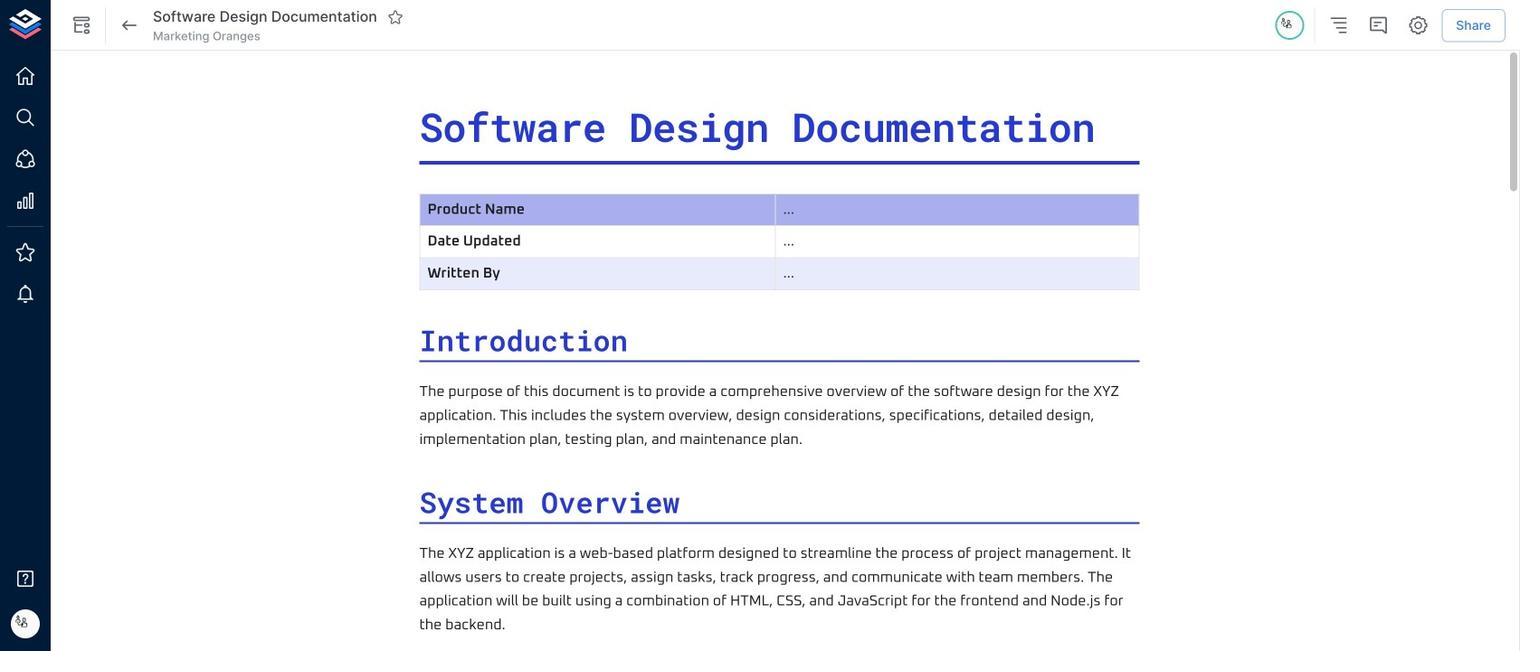 Task type: vqa. For each thing, say whether or not it's contained in the screenshot.
dialog
no



Task type: describe. For each thing, give the bounding box(es) containing it.
ruby anderson image
[[1277, 13, 1303, 38]]

comments image
[[1368, 14, 1389, 36]]

settings image
[[1408, 14, 1429, 36]]

go back image
[[119, 14, 140, 36]]



Task type: locate. For each thing, give the bounding box(es) containing it.
show wiki image
[[71, 14, 92, 36]]

table of contents image
[[1328, 14, 1350, 36]]

favorite image
[[387, 9, 403, 25]]



